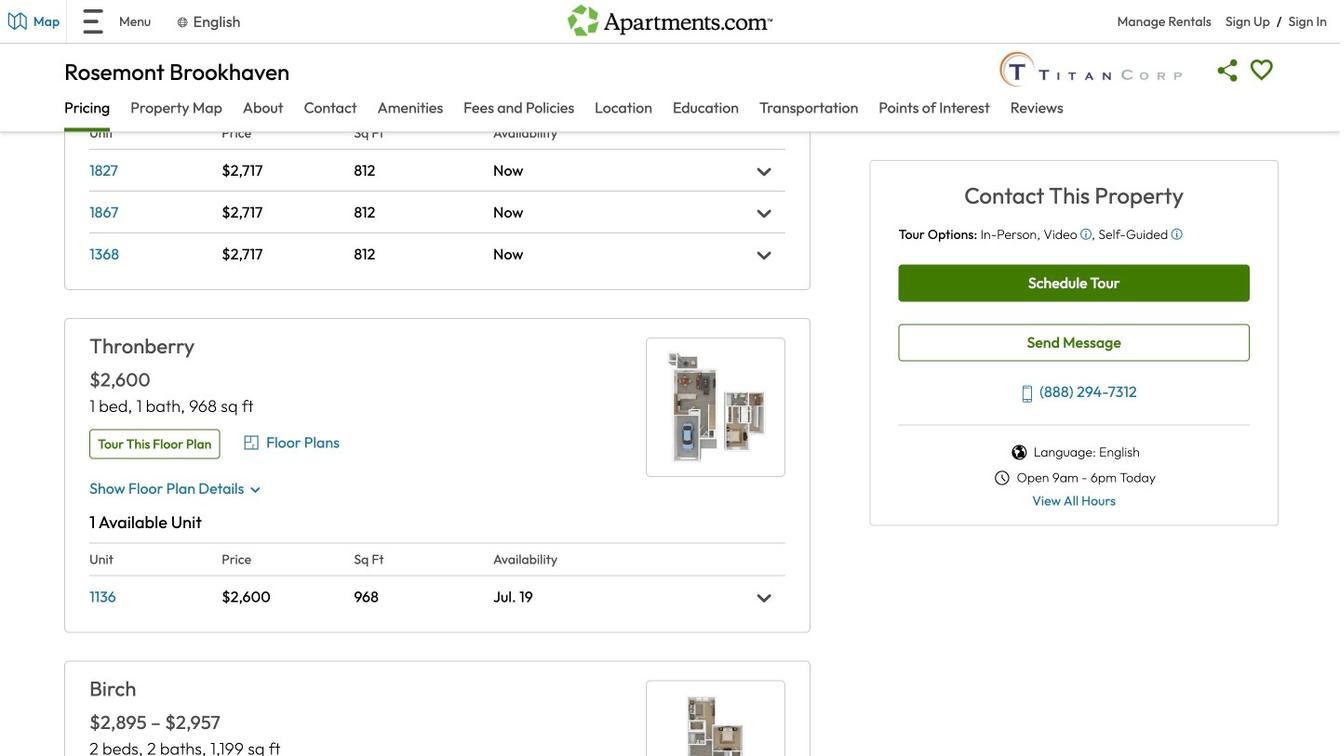 Task type: describe. For each thing, give the bounding box(es) containing it.
2 more information image from the left
[[1171, 228, 1182, 240]]

share listing image
[[1211, 54, 1245, 87]]



Task type: vqa. For each thing, say whether or not it's contained in the screenshot.
the 2 within '$1,598 - 2,698 Studio - 2 Beds'
no



Task type: locate. For each thing, give the bounding box(es) containing it.
0 horizontal spatial more information image
[[1080, 228, 1092, 240]]

1 more information image from the left
[[1080, 228, 1092, 240]]

apartments.com logo image
[[568, 0, 772, 36]]

more information image
[[1080, 228, 1092, 240], [1171, 228, 1182, 240]]

property management company logo image
[[996, 48, 1185, 90]]

1 horizontal spatial more information image
[[1171, 228, 1182, 240]]



